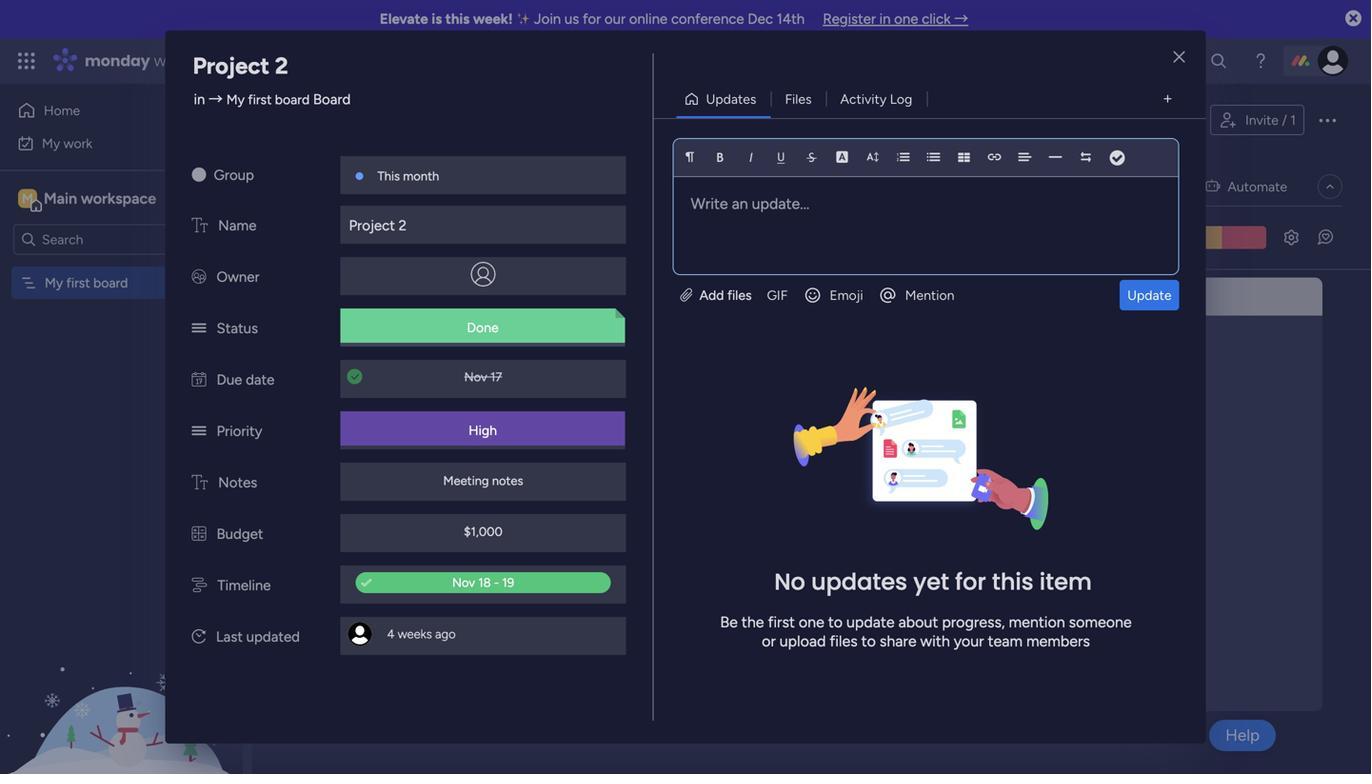Task type: locate. For each thing, give the bounding box(es) containing it.
this up mention
[[992, 566, 1034, 598]]

monday work management
[[85, 50, 296, 71]]

timeline
[[217, 577, 271, 594]]

more
[[895, 143, 925, 160], [844, 179, 875, 195]]

files inside button
[[785, 91, 812, 107]]

one inside be the first one to update about progress, mention someone or upload files to share with your team members
[[799, 613, 825, 632]]

0 horizontal spatial activity
[[841, 91, 887, 107]]

1 horizontal spatial files
[[785, 91, 812, 107]]

nov
[[464, 370, 487, 385], [430, 380, 453, 396], [955, 380, 978, 396]]

1 left dapulse attachment icon
[[662, 288, 669, 306]]

1 horizontal spatial →
[[954, 10, 969, 28]]

work right the monday
[[154, 50, 188, 71]]

0 vertical spatial files
[[785, 91, 812, 107]]

first down management
[[248, 91, 272, 108]]

1 vertical spatial one
[[799, 613, 825, 632]]

my first board inside list box
[[45, 275, 128, 291]]

gallery
[[720, 179, 761, 195]]

workspace
[[81, 190, 156, 208]]

v2 status image for priority
[[192, 423, 206, 440]]

my down home
[[42, 135, 60, 151]]

one left the click at the right top
[[894, 10, 918, 28]]

0 horizontal spatial more
[[844, 179, 875, 195]]

nov 17 inside no updates yet for this item dialog
[[464, 370, 502, 385]]

0 horizontal spatial subitems
[[325, 420, 377, 435]]

board left board
[[275, 91, 310, 108]]

no updates yet for this item
[[774, 566, 1092, 598]]

work for my
[[63, 135, 92, 151]]

nov inside no updates yet for this item dialog
[[464, 370, 487, 385]]

4
[[387, 627, 395, 642]]

1 horizontal spatial one
[[894, 10, 918, 28]]

files inside button
[[690, 179, 716, 195]]

project 2 up 'v2 done deadline' image
[[310, 338, 359, 353]]

angle down image
[[387, 230, 396, 245]]

activity down add view image
[[1120, 112, 1167, 128]]

first down search in workspace "field"
[[66, 275, 90, 291]]

1 right invite
[[1291, 112, 1296, 128]]

0 vertical spatial for
[[583, 10, 601, 28]]

4 weeks ago
[[387, 627, 456, 642]]

due date
[[217, 371, 275, 389], [325, 380, 375, 395], [588, 380, 638, 395], [850, 380, 901, 395]]

gif
[[767, 287, 788, 303]]

project 2 up "my first board" link
[[193, 52, 288, 80]]

0 horizontal spatial of
[[397, 144, 410, 160]]

→ inside no updates yet for this item dialog
[[209, 91, 223, 108]]

it
[[639, 288, 649, 306]]

0 horizontal spatial 17
[[456, 380, 467, 396]]

started
[[1113, 288, 1164, 306]]

more left &bull; bullets icon at the top right
[[895, 143, 925, 160]]

main right workspace image at the left top of the page
[[44, 190, 77, 208]]

v2 status image left status
[[192, 320, 206, 337]]

invite / 1
[[1246, 112, 1296, 128]]

nov left '18'
[[955, 380, 978, 396]]

update
[[1128, 287, 1172, 303]]

1 vertical spatial this
[[992, 566, 1034, 598]]

assign
[[462, 144, 502, 160]]

0 horizontal spatial for
[[583, 10, 601, 28]]

0 vertical spatial your
[[781, 144, 807, 160]]

automate
[[1228, 179, 1288, 195]]

project 2
[[193, 52, 288, 80], [349, 217, 407, 234], [310, 338, 359, 353]]

for inside dialog
[[955, 566, 986, 598]]

2 up 'v2 done deadline' image
[[353, 338, 359, 353]]

due
[[217, 371, 242, 389], [325, 380, 347, 395], [588, 380, 610, 395], [850, 380, 873, 395]]

in
[[880, 10, 891, 28], [194, 91, 205, 108]]

of left italic icon
[[725, 144, 737, 160]]

for right yet
[[955, 566, 986, 598]]

0 horizontal spatial board
[[93, 275, 128, 291]]

1 vertical spatial files
[[690, 179, 716, 195]]

my up manage
[[290, 99, 333, 141]]

of
[[397, 144, 410, 160], [725, 144, 737, 160]]

17
[[490, 370, 502, 385], [456, 380, 467, 396]]

main for main workspace
[[44, 190, 77, 208]]

2 vertical spatial 2
[[353, 338, 359, 353]]

0 vertical spatial activity
[[841, 91, 887, 107]]

1 horizontal spatial 17
[[490, 370, 502, 385]]

v2 pulse updated log image
[[192, 629, 206, 646]]

due date down / 1
[[325, 380, 375, 395]]

project.
[[413, 144, 459, 160]]

activity inside activity log button
[[841, 91, 887, 107]]

2 right angle down image
[[399, 217, 407, 234]]

date up priority on the left of the page
[[246, 371, 275, 389]]

1 vertical spatial in
[[194, 91, 205, 108]]

work inside my work button
[[63, 135, 92, 151]]

or
[[762, 632, 776, 651]]

elevate
[[380, 10, 428, 28]]

date left the nov 18
[[876, 380, 901, 395]]

status
[[217, 320, 258, 337]]

my first board down search in workspace "field"
[[45, 275, 128, 291]]

activity for activity log
[[841, 91, 887, 107]]

work
[[154, 50, 188, 71], [63, 135, 92, 151]]

date down project 1
[[613, 380, 638, 395]]

project right new
[[327, 229, 370, 245]]

0 vertical spatial this
[[446, 10, 470, 28]]

workspace selection element
[[18, 187, 159, 212]]

your
[[781, 144, 807, 160], [954, 632, 984, 651]]

due down project 1
[[588, 380, 610, 395]]

1 horizontal spatial main
[[318, 179, 347, 195]]

be the first one to update about progress, mention someone or upload files to share with your team members
[[720, 613, 1132, 651]]

1 inside button
[[1291, 112, 1296, 128]]

1 right emoji
[[873, 288, 880, 306]]

of right type
[[397, 144, 410, 160]]

1 horizontal spatial files
[[830, 632, 858, 651]]

1 vertical spatial for
[[955, 566, 986, 598]]

1 horizontal spatial this
[[992, 566, 1034, 598]]

0 vertical spatial 2
[[275, 52, 288, 80]]

subitems right v2 subtasks column small outline image
[[850, 420, 903, 435]]

dapulse date column image
[[192, 371, 206, 389]]

where
[[741, 144, 778, 160]]

files up 'strikethrough' icon
[[785, 91, 812, 107]]

autopilot image
[[1204, 174, 1220, 198]]

dapulse timeline column image
[[192, 577, 207, 594]]

gif button
[[760, 280, 796, 310]]

to left the update
[[828, 613, 843, 632]]

date down / 1
[[350, 380, 375, 395]]

1 horizontal spatial your
[[954, 632, 984, 651]]

main table button
[[289, 171, 396, 202]]

0 horizontal spatial v2 overdue deadline image
[[651, 379, 667, 397]]

in inside no updates yet for this item dialog
[[194, 91, 205, 108]]

help image
[[1251, 51, 1270, 70]]

1 vertical spatial files
[[830, 632, 858, 651]]

1 v2 status image from the top
[[192, 320, 206, 337]]

0 horizontal spatial →
[[209, 91, 223, 108]]

your right where
[[781, 144, 807, 160]]

activity left log
[[841, 91, 887, 107]]

underline image
[[775, 150, 788, 164]]

2 up in → my first board board
[[275, 52, 288, 80]]

0 vertical spatial one
[[894, 10, 918, 28]]

v2 overdue deadline image
[[651, 379, 667, 397], [914, 379, 930, 397]]

john smith image
[[1318, 46, 1349, 76]]

→ down monday work management at the left top
[[209, 91, 223, 108]]

working on it / 1
[[557, 288, 669, 306]]

about
[[899, 613, 938, 632]]

1 horizontal spatial subitems
[[588, 420, 640, 435]]

meeting notes
[[443, 473, 523, 489]]

0 horizontal spatial files
[[727, 287, 752, 303]]

my first board list box
[[0, 263, 243, 556]]

high
[[469, 422, 497, 439]]

italic image
[[744, 150, 758, 164]]

track
[[691, 144, 721, 160]]

invite / 1 button
[[1210, 105, 1305, 135]]

in right register
[[880, 10, 891, 28]]

first up type
[[341, 99, 396, 141]]

main table
[[318, 179, 381, 195]]

1 down new project
[[344, 288, 351, 306]]

1 horizontal spatial of
[[725, 144, 737, 160]]

gantt button
[[469, 171, 532, 202]]

this right is
[[446, 10, 470, 28]]

kanban
[[410, 179, 454, 195]]

apps image
[[1163, 51, 1182, 70]]

bold image
[[714, 150, 727, 164]]

0 vertical spatial more
[[895, 143, 925, 160]]

board up project.
[[403, 99, 494, 141]]

my first board up type
[[290, 99, 494, 141]]

v2 sun image
[[192, 167, 206, 184]]

owners,
[[505, 144, 552, 160]]

project 2 down "table"
[[349, 217, 407, 234]]

one up upload
[[799, 613, 825, 632]]

1 horizontal spatial board
[[275, 91, 310, 108]]

main left "table"
[[318, 179, 347, 195]]

1 vertical spatial your
[[954, 632, 984, 651]]

files for files gallery
[[690, 179, 716, 195]]

close image
[[1174, 50, 1185, 64]]

2 horizontal spatial subitems
[[850, 420, 903, 435]]

due date right dapulse date column image
[[217, 371, 275, 389]]

files down the update
[[830, 632, 858, 651]]

1 horizontal spatial work
[[154, 50, 188, 71]]

1 vertical spatial →
[[209, 91, 223, 108]]

1 vertical spatial activity
[[1120, 112, 1167, 128]]

format image
[[683, 150, 697, 164]]

board inside in → my first board board
[[275, 91, 310, 108]]

files down format icon
[[690, 179, 716, 195]]

v2 status image left priority on the left of the page
[[192, 423, 206, 440]]

item
[[1040, 566, 1092, 598]]

0 horizontal spatial files
[[690, 179, 716, 195]]

main workspace
[[44, 190, 156, 208]]

see more link
[[867, 142, 927, 161]]

to down the update
[[862, 632, 876, 651]]

nov right 'v2 done deadline' image
[[430, 380, 453, 396]]

1 horizontal spatial activity
[[1120, 112, 1167, 128]]

0 horizontal spatial in
[[194, 91, 205, 108]]

1 horizontal spatial nov
[[464, 370, 487, 385]]

/ right invite
[[1282, 112, 1287, 128]]

due date down the stuck / 1
[[850, 380, 901, 395]]

&bull; bullets image
[[927, 150, 940, 164]]

gantt
[[483, 179, 517, 195]]

one
[[894, 10, 918, 28], [799, 613, 825, 632]]

project down "table"
[[349, 217, 395, 234]]

select product image
[[17, 51, 36, 70]]

this inside no updates yet for this item dialog
[[992, 566, 1034, 598]]

stuck
[[820, 288, 860, 306]]

dapulse checkmark sign image
[[361, 572, 372, 595]]

link image
[[988, 150, 1001, 164]]

files
[[785, 91, 812, 107], [690, 179, 716, 195]]

1 vertical spatial 2
[[399, 217, 407, 234]]

with
[[920, 632, 950, 651]]

files inside be the first one to update about progress, mention someone or upload files to share with your team members
[[830, 632, 858, 651]]

join
[[534, 10, 561, 28]]

my down search in workspace "field"
[[45, 275, 63, 291]]

main inside 'workspace selection' element
[[44, 190, 77, 208]]

option
[[0, 266, 243, 270]]

0 horizontal spatial nov
[[430, 380, 453, 396]]

0 horizontal spatial my first board
[[45, 275, 128, 291]]

subitems down project 1
[[588, 420, 640, 435]]

notes
[[218, 474, 257, 491]]

work down home
[[63, 135, 92, 151]]

in down monday work management at the left top
[[194, 91, 205, 108]]

files
[[727, 287, 752, 303], [830, 632, 858, 651]]

register in one click →
[[823, 10, 969, 28]]

v2 subitems open image
[[968, 420, 980, 436]]

0 vertical spatial work
[[154, 50, 188, 71]]

dec
[[748, 10, 773, 28]]

more down size image
[[844, 179, 875, 195]]

m
[[22, 190, 33, 207]]

0 vertical spatial to
[[828, 613, 843, 632]]

1 horizontal spatial my first board
[[290, 99, 494, 141]]

progress,
[[942, 613, 1005, 632]]

1 vertical spatial my first board
[[45, 275, 128, 291]]

my inside button
[[42, 135, 60, 151]]

/ right it
[[652, 288, 658, 306]]

date
[[246, 371, 275, 389], [350, 380, 375, 395], [613, 380, 638, 395], [876, 380, 901, 395]]

1 vertical spatial more
[[844, 179, 875, 195]]

1 horizontal spatial for
[[955, 566, 986, 598]]

my first board
[[290, 99, 494, 141], [45, 275, 128, 291]]

text color image
[[836, 150, 849, 164]]

subitems down 'v2 done deadline' image
[[325, 420, 377, 435]]

work for monday
[[154, 50, 188, 71]]

→ right the click at the right top
[[954, 10, 969, 28]]

Search in workspace field
[[40, 229, 159, 250]]

subitems
[[325, 420, 377, 435], [588, 420, 640, 435], [850, 420, 903, 435]]

due right dapulse date column image
[[217, 371, 242, 389]]

Search field
[[442, 224, 500, 251]]

be
[[720, 613, 738, 632]]

0 vertical spatial my first board
[[290, 99, 494, 141]]

my down management
[[226, 91, 245, 108]]

v2 status image
[[192, 320, 206, 337], [192, 423, 206, 440]]

priority
[[217, 423, 262, 440]]

board down search in workspace "field"
[[93, 275, 128, 291]]

17 inside row group
[[456, 380, 467, 396]]

0 vertical spatial v2 status image
[[192, 320, 206, 337]]

first up or
[[768, 613, 795, 632]]

1 horizontal spatial to
[[862, 632, 876, 651]]

register
[[823, 10, 876, 28]]

nov down done
[[464, 370, 487, 385]]

to
[[828, 613, 843, 632], [862, 632, 876, 651]]

0 horizontal spatial main
[[44, 190, 77, 208]]

1 horizontal spatial in
[[880, 10, 891, 28]]

2 v2 status image from the top
[[192, 423, 206, 440]]

add view image
[[1164, 92, 1172, 106]]

1 horizontal spatial v2 overdue deadline image
[[914, 379, 930, 397]]

1 vertical spatial work
[[63, 135, 92, 151]]

updates
[[706, 91, 757, 107]]

workspace image
[[18, 188, 37, 209]]

files right add
[[727, 287, 752, 303]]

your down progress,
[[954, 632, 984, 651]]

project down working
[[572, 338, 612, 353]]

1 vertical spatial v2 status image
[[192, 423, 206, 440]]

board inside list box
[[93, 275, 128, 291]]

row group
[[283, 278, 1334, 774]]

yet
[[914, 566, 949, 598]]

type
[[367, 144, 394, 160]]

1 vertical spatial project 2
[[349, 217, 407, 234]]

0 horizontal spatial work
[[63, 135, 92, 151]]

activity inside activity popup button
[[1120, 112, 1167, 128]]

0 horizontal spatial one
[[799, 613, 825, 632]]

for right us
[[583, 10, 601, 28]]

done
[[467, 320, 499, 336]]

1 horizontal spatial more
[[895, 143, 925, 160]]

rtl ltr image
[[1080, 150, 1093, 164]]

project inside button
[[327, 229, 370, 245]]

main inside button
[[318, 179, 347, 195]]



Task type: vqa. For each thing, say whether or not it's contained in the screenshot.
bottom 2
yes



Task type: describe. For each thing, give the bounding box(es) containing it.
team
[[988, 632, 1023, 651]]

collapse board header image
[[1323, 179, 1338, 194]]

is
[[432, 10, 442, 28]]

2 horizontal spatial 2
[[399, 217, 407, 234]]

last updated
[[216, 629, 300, 646]]

1 of from the left
[[397, 144, 410, 160]]

monday
[[85, 50, 150, 71]]

files gallery
[[690, 179, 761, 195]]

0
[[1178, 288, 1188, 306]]

my work button
[[11, 128, 205, 159]]

✨
[[516, 10, 531, 28]]

new project button
[[289, 222, 378, 253]]

mention button
[[871, 280, 962, 310]]

dapulse text column image
[[192, 217, 208, 234]]

nov 17 inside row group
[[430, 380, 467, 396]]

0 vertical spatial in
[[880, 10, 891, 28]]

v2 subtasks column small outline image
[[831, 420, 844, 435]]

our
[[605, 10, 626, 28]]

dapulse text column image
[[192, 474, 208, 491]]

home
[[44, 102, 80, 119]]

1. numbers image
[[897, 150, 910, 164]]

lottie animation image
[[0, 582, 243, 774]]

strikethrough image
[[805, 150, 819, 164]]

main for main table
[[318, 179, 347, 195]]

0 horizontal spatial this
[[446, 10, 470, 28]]

add
[[700, 287, 724, 303]]

updates button
[[677, 84, 771, 114]]

any
[[342, 144, 363, 160]]

due date inside no updates yet for this item dialog
[[217, 371, 275, 389]]

group
[[214, 167, 254, 184]]

register in one click → link
[[823, 10, 969, 28]]

elevate is this week! ✨ join us for our online conference dec 14th
[[380, 10, 805, 28]]

due date down project 1
[[588, 380, 638, 395]]

conference
[[671, 10, 744, 28]]

activity for activity
[[1120, 112, 1167, 128]]

manage any type of project. assign owners, set timelines and keep track of where your project stands.
[[291, 144, 899, 160]]

2 v2 overdue deadline image from the left
[[914, 379, 930, 397]]

$1,000
[[464, 524, 503, 540]]

due inside no updates yet for this item dialog
[[217, 371, 242, 389]]

integrate
[[1037, 179, 1092, 195]]

project 1
[[572, 338, 620, 353]]

1 subitems from the left
[[325, 420, 377, 435]]

budget
[[217, 526, 263, 543]]

row group containing / 1
[[283, 278, 1334, 774]]

form button
[[775, 171, 835, 202]]

2 subitems from the left
[[588, 420, 640, 435]]

2 horizontal spatial nov
[[955, 380, 978, 396]]

share
[[880, 632, 917, 651]]

due left 'v2 done deadline' image
[[325, 380, 347, 395]]

board
[[313, 91, 351, 108]]

2 horizontal spatial board
[[403, 99, 494, 141]]

this
[[378, 169, 400, 184]]

dapulse numbers column image
[[192, 526, 206, 543]]

update
[[847, 613, 895, 632]]

not started / 0
[[1083, 288, 1188, 306]]

kanban button
[[396, 171, 469, 202]]

your inside be the first one to update about progress, mention someone or upload files to share with your team members
[[954, 632, 984, 651]]

nov 18
[[955, 380, 994, 396]]

3 subitems from the left
[[850, 420, 903, 435]]

help
[[1226, 726, 1260, 745]]

1 down working on it / 1 at the top of the page
[[615, 338, 620, 353]]

stuck / 1
[[820, 288, 880, 306]]

calendar button
[[593, 171, 675, 202]]

1 vertical spatial to
[[862, 632, 876, 651]]

0 horizontal spatial to
[[828, 613, 843, 632]]

project up 'v2 done deadline' image
[[310, 338, 349, 353]]

/ down new project
[[334, 288, 340, 306]]

the
[[742, 613, 764, 632]]

v2 search image
[[428, 227, 442, 248]]

more button
[[835, 171, 911, 202]]

add files
[[696, 287, 752, 303]]

date inside dialog
[[246, 371, 275, 389]]

first inside list box
[[66, 275, 90, 291]]

first inside be the first one to update about progress, mention someone or upload files to share with your team members
[[768, 613, 795, 632]]

meeting
[[443, 473, 489, 489]]

on
[[618, 288, 635, 306]]

1 v2 overdue deadline image from the left
[[651, 379, 667, 397]]

invite
[[1246, 112, 1279, 128]]

/ left the 0
[[1168, 288, 1174, 306]]

due down the stuck / 1
[[850, 380, 873, 395]]

filter button
[[598, 222, 688, 253]]

new
[[296, 229, 324, 245]]

upload
[[780, 632, 826, 651]]

chart button
[[532, 171, 593, 202]]

/ right stuck
[[863, 288, 870, 306]]

v2 done deadline image
[[347, 368, 362, 386]]

my inside list box
[[45, 275, 63, 291]]

no updates yet for this item dialog
[[0, 0, 1371, 774]]

log
[[890, 91, 913, 107]]

home button
[[11, 95, 205, 126]]

keep
[[659, 144, 688, 160]]

see more
[[869, 143, 925, 160]]

ago
[[435, 627, 456, 642]]

more inside button
[[844, 179, 875, 195]]

lottie animation element
[[0, 582, 243, 774]]

updates
[[811, 566, 908, 598]]

manage
[[291, 144, 339, 160]]

emoji button
[[796, 280, 871, 310]]

0 vertical spatial files
[[727, 287, 752, 303]]

0 vertical spatial project 2
[[193, 52, 288, 80]]

see
[[869, 143, 891, 160]]

My first board field
[[285, 99, 499, 141]]

2 vertical spatial project 2
[[310, 338, 359, 353]]

line image
[[1049, 150, 1062, 164]]

click
[[922, 10, 951, 28]]

in → my first board board
[[194, 91, 351, 108]]

project up "my first board" link
[[193, 52, 270, 80]]

files button
[[771, 84, 826, 114]]

person
[[541, 229, 581, 245]]

arrow down image
[[666, 226, 688, 249]]

align image
[[1019, 150, 1032, 164]]

set
[[555, 144, 574, 160]]

17 inside no updates yet for this item dialog
[[490, 370, 502, 385]]

my work
[[42, 135, 92, 151]]

dapulse attachment image
[[680, 287, 693, 303]]

my inside in → my first board board
[[226, 91, 245, 108]]

management
[[192, 50, 296, 71]]

checklist image
[[1110, 151, 1125, 165]]

updated
[[246, 629, 300, 646]]

2 of from the left
[[725, 144, 737, 160]]

owner
[[217, 269, 260, 286]]

files for files
[[785, 91, 812, 107]]

stands.
[[857, 144, 899, 160]]

size image
[[866, 150, 880, 164]]

1 horizontal spatial 2
[[353, 338, 359, 353]]

14th
[[777, 10, 805, 28]]

online
[[629, 10, 668, 28]]

project
[[811, 144, 854, 160]]

0 horizontal spatial your
[[781, 144, 807, 160]]

0 horizontal spatial 2
[[275, 52, 288, 80]]

mention
[[1009, 613, 1065, 632]]

table
[[350, 179, 381, 195]]

search everything image
[[1210, 51, 1229, 70]]

v2 multiple person column image
[[192, 269, 206, 286]]

this month
[[378, 169, 439, 184]]

/ inside button
[[1282, 112, 1287, 128]]

v2 status image for status
[[192, 320, 206, 337]]

my first board link
[[226, 91, 310, 108]]

filter
[[629, 229, 659, 245]]

0 vertical spatial →
[[954, 10, 969, 28]]

members
[[1027, 632, 1090, 651]]

weeks
[[398, 627, 432, 642]]

table image
[[958, 150, 971, 164]]

first inside in → my first board board
[[248, 91, 272, 108]]

18
[[981, 380, 994, 396]]

week!
[[473, 10, 513, 28]]

person button
[[510, 222, 593, 253]]



